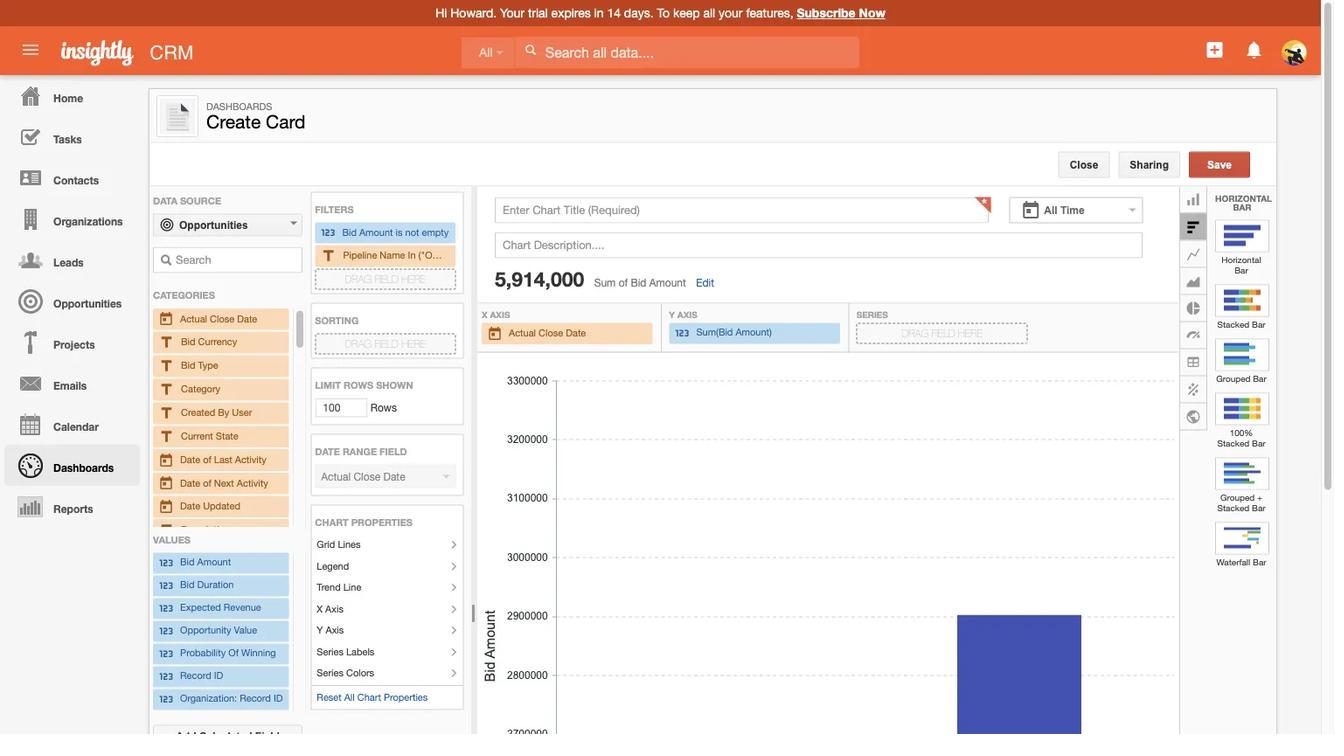 Task type: locate. For each thing, give the bounding box(es) containing it.
y axis up sum(bid
[[669, 309, 700, 320]]

bar
[[1233, 202, 1252, 212], [1235, 265, 1249, 275], [1252, 320, 1266, 330], [1253, 374, 1267, 384], [1252, 439, 1266, 449], [1252, 503, 1266, 513], [1253, 558, 1267, 568]]

dashboards create card
[[206, 101, 306, 132]]

bid up 'bid type'
[[181, 336, 196, 347]]

source
[[180, 195, 221, 206]]

actual close date up currency
[[180, 313, 257, 324]]

0 vertical spatial of
[[619, 277, 628, 289]]

bid up expected
[[180, 580, 195, 591]]

grouped
[[1217, 374, 1251, 384], [1221, 493, 1255, 503]]

1 vertical spatial y
[[317, 625, 323, 636]]

bid for bid amount is not empty
[[342, 226, 357, 238]]

1 horizontal spatial amount
[[359, 226, 393, 238]]

your
[[500, 6, 525, 20]]

x inside 5,914,000 group
[[482, 309, 488, 320]]

y axis inside rows group
[[317, 625, 344, 636]]

0 vertical spatial close
[[1070, 159, 1099, 171]]

0 horizontal spatial actual close date
[[180, 313, 257, 324]]

1 vertical spatial all
[[1044, 204, 1058, 216]]

bid left type
[[181, 359, 196, 371]]

expected revenue
[[180, 602, 261, 614]]

dashboards inside dashboards create card
[[206, 101, 272, 112]]

save button
[[1189, 152, 1251, 178]]

opportunities link up search text box
[[153, 214, 303, 237]]

actual close date link for x axis
[[487, 325, 648, 343]]

x down trend
[[317, 603, 323, 615]]

series down chart description.... 'text field'
[[857, 309, 888, 320]]

is
[[396, 226, 403, 238]]

1 vertical spatial record
[[240, 693, 271, 705]]

bid
[[342, 226, 357, 238], [631, 277, 647, 289], [181, 336, 196, 347], [181, 359, 196, 371], [180, 557, 195, 568], [180, 580, 195, 591]]

winning
[[241, 648, 276, 659]]

bid for bid duration
[[180, 580, 195, 591]]

bid right sum
[[631, 277, 647, 289]]

record down probability
[[180, 671, 211, 682]]

of for bid
[[619, 277, 628, 289]]

line
[[343, 582, 361, 593]]

x inside rows group
[[317, 603, 323, 615]]

0 vertical spatial amount
[[359, 226, 393, 238]]

amount
[[359, 226, 393, 238], [650, 277, 686, 289], [197, 557, 231, 568]]

2 vertical spatial all
[[344, 692, 355, 703]]

all for all time
[[1044, 204, 1058, 216]]

data
[[153, 195, 177, 206]]

reset
[[317, 692, 342, 703]]

2 horizontal spatial all
[[1044, 204, 1058, 216]]

series up series colors
[[317, 646, 344, 658]]

amount up duration
[[197, 557, 231, 568]]

0 horizontal spatial opportunities
[[53, 297, 122, 310]]

stacked down 100%
[[1218, 439, 1250, 449]]

hi
[[436, 6, 447, 20]]

date up description
[[180, 500, 200, 512]]

of
[[228, 648, 239, 659]]

name
[[380, 250, 405, 261]]

actual down categories
[[180, 313, 207, 324]]

date down current
[[180, 454, 200, 465]]

0 horizontal spatial x axis
[[317, 603, 344, 615]]

id down probability of winning link
[[214, 671, 223, 682]]

("opportunity
[[419, 250, 476, 261]]

sum(bid amount) link
[[675, 325, 835, 342]]

notifications image
[[1244, 39, 1265, 60]]

close inside button
[[1070, 159, 1099, 171]]

trend line
[[317, 582, 361, 593]]

organization:
[[180, 693, 237, 705]]

actual close date link inside 5,914,000 group
[[487, 325, 648, 343]]

of inside 5,914,000 group
[[619, 277, 628, 289]]

1 vertical spatial horizontal bar
[[1222, 255, 1262, 275]]

search image
[[160, 254, 172, 266]]

2 vertical spatial of
[[203, 477, 211, 488]]

1 horizontal spatial actual
[[509, 328, 536, 339]]

bid down values
[[180, 557, 195, 568]]

date up date updated at left bottom
[[180, 477, 200, 488]]

drag field here down name
[[345, 273, 426, 285]]

0 horizontal spatial x
[[317, 603, 323, 615]]

y up series labels
[[317, 625, 323, 636]]

0 vertical spatial grouped
[[1217, 374, 1251, 384]]

hi howard. your trial expires in 14 days. to keep all your features, subscribe now
[[436, 6, 886, 20]]

opportunities down source
[[179, 219, 248, 231]]

0 vertical spatial stacked
[[1218, 320, 1250, 330]]

probability
[[180, 648, 226, 659]]

x
[[482, 309, 488, 320], [317, 603, 323, 615]]

0 horizontal spatial record
[[180, 671, 211, 682]]

y axis up series labels
[[317, 625, 344, 636]]

amount for bid amount
[[197, 557, 231, 568]]

1 horizontal spatial all
[[479, 46, 493, 59]]

1 vertical spatial chart
[[357, 692, 381, 703]]

0 horizontal spatial y
[[317, 625, 323, 636]]

x axis inside 5,914,000 group
[[482, 309, 510, 320]]

1 horizontal spatial close
[[539, 328, 563, 339]]

x down pipeline")
[[482, 309, 488, 320]]

contacts link
[[4, 157, 140, 199]]

1 vertical spatial drag field here
[[345, 338, 426, 350]]

bid up pipeline
[[342, 226, 357, 238]]

horizontal down save button
[[1216, 193, 1272, 203]]

0 vertical spatial all
[[479, 46, 493, 59]]

of right sum
[[619, 277, 628, 289]]

0 horizontal spatial actual
[[180, 313, 207, 324]]

actual close date link for categories
[[158, 310, 284, 328]]

actual close date link down '5,914,000'
[[487, 325, 648, 343]]

0 vertical spatial dashboards
[[206, 101, 272, 112]]

grouped left the +
[[1221, 493, 1255, 503]]

bar up grouped bar
[[1252, 320, 1266, 330]]

1 horizontal spatial opportunities
[[179, 219, 248, 231]]

0 horizontal spatial close
[[210, 313, 235, 324]]

0 vertical spatial horizontal
[[1216, 193, 1272, 203]]

actual for categories
[[180, 313, 207, 324]]

rows group
[[150, 187, 520, 735]]

current state
[[181, 430, 238, 441]]

x axis
[[482, 309, 510, 320], [317, 603, 344, 615]]

1 vertical spatial series
[[317, 646, 344, 658]]

drag field here up shown
[[345, 338, 426, 350]]

date for date updated
[[180, 500, 200, 512]]

1 vertical spatial opportunities
[[53, 297, 122, 310]]

all left time
[[1044, 204, 1058, 216]]

x axis down '5,914,000'
[[482, 309, 510, 320]]

bar down 100%
[[1252, 439, 1266, 449]]

projects link
[[4, 322, 140, 363]]

0 horizontal spatial actual close date link
[[158, 310, 284, 328]]

5,914,000
[[495, 267, 584, 291]]

1 horizontal spatial x axis
[[482, 309, 510, 320]]

3 stacked from the top
[[1218, 503, 1250, 513]]

state
[[216, 430, 238, 441]]

close inside 5,914,000 group
[[539, 328, 563, 339]]

waterfall bar
[[1217, 558, 1267, 568]]

1 horizontal spatial x
[[482, 309, 488, 320]]

horizontal up stacked bar
[[1222, 255, 1262, 265]]

stacked up waterfall
[[1218, 503, 1250, 513]]

date inside date updated link
[[180, 500, 200, 512]]

2 horizontal spatial close
[[1070, 159, 1099, 171]]

pipeline name in ("opportunity pipeline") link
[[320, 247, 520, 265]]

save
[[1208, 159, 1232, 171]]

of left next
[[203, 477, 211, 488]]

bar down save button
[[1233, 202, 1252, 212]]

Chart Description.... text field
[[495, 232, 1143, 258]]

record down the record id link
[[240, 693, 271, 705]]

rows up # number field
[[344, 379, 374, 391]]

1 horizontal spatial actual close date link
[[487, 325, 648, 343]]

organizations
[[53, 215, 123, 227]]

0 vertical spatial activity
[[235, 454, 266, 465]]

navigation containing home
[[0, 75, 140, 527]]

close inside rows group
[[210, 313, 235, 324]]

2 vertical spatial close
[[539, 328, 563, 339]]

1 vertical spatial close
[[210, 313, 235, 324]]

series for colors
[[317, 668, 344, 679]]

1 vertical spatial id
[[274, 693, 283, 705]]

category link
[[158, 380, 284, 399]]

1 stacked from the top
[[1218, 320, 1250, 330]]

amount left edit
[[650, 277, 686, 289]]

of for last
[[203, 454, 211, 465]]

close down '5,914,000'
[[539, 328, 563, 339]]

grouped down stacked bar
[[1217, 374, 1251, 384]]

1 vertical spatial rows
[[368, 402, 397, 414]]

all
[[479, 46, 493, 59], [1044, 204, 1058, 216], [344, 692, 355, 703]]

axis up sum(bid
[[678, 309, 698, 320]]

1 vertical spatial y axis
[[317, 625, 344, 636]]

horizontal bar up stacked bar
[[1222, 255, 1262, 275]]

grouped for grouped + stacked bar
[[1221, 493, 1255, 503]]

amount inside bid amount is not empty link
[[359, 226, 393, 238]]

0 horizontal spatial chart
[[315, 517, 349, 528]]

edit
[[696, 277, 715, 289]]

record
[[180, 671, 211, 682], [240, 693, 271, 705]]

opportunities link down leads
[[4, 281, 140, 322]]

probability of winning link
[[158, 646, 284, 663]]

of for next
[[203, 477, 211, 488]]

0 vertical spatial series
[[857, 309, 888, 320]]

date updated link
[[158, 498, 284, 516]]

activity right next
[[237, 477, 268, 488]]

all inside all link
[[479, 46, 493, 59]]

actual for x axis
[[509, 328, 536, 339]]

1 vertical spatial activity
[[237, 477, 268, 488]]

0 vertical spatial x
[[482, 309, 488, 320]]

chart down colors
[[357, 692, 381, 703]]

1 vertical spatial actual close date
[[509, 328, 586, 339]]

actual down '5,914,000'
[[509, 328, 536, 339]]

stacked inside the 100% stacked bar
[[1218, 439, 1250, 449]]

1 vertical spatial dashboards
[[53, 462, 114, 474]]

0 vertical spatial actual
[[180, 313, 207, 324]]

1 horizontal spatial chart
[[357, 692, 381, 703]]

1 vertical spatial actual
[[509, 328, 536, 339]]

grouped inside grouped + stacked bar
[[1221, 493, 1255, 503]]

sorting
[[315, 315, 359, 326]]

all down howard. in the top of the page
[[479, 46, 493, 59]]

close up currency
[[210, 313, 235, 324]]

1 vertical spatial x axis
[[317, 603, 344, 615]]

properties
[[351, 517, 413, 528], [384, 692, 428, 703]]

2 vertical spatial stacked
[[1218, 503, 1250, 513]]

dashboards right card image
[[206, 101, 272, 112]]

1 vertical spatial x
[[317, 603, 323, 615]]

subscribe now link
[[797, 6, 886, 20]]

1 vertical spatial of
[[203, 454, 211, 465]]

axis down trend line
[[325, 603, 344, 615]]

0 vertical spatial x axis
[[482, 309, 510, 320]]

opportunities up the projects link
[[53, 297, 122, 310]]

actual close date inside rows group
[[180, 313, 257, 324]]

drag inside series drag field here
[[902, 328, 929, 339]]

close for categories
[[210, 313, 235, 324]]

waterfall
[[1217, 558, 1251, 568]]

time
[[1061, 204, 1085, 216]]

days.
[[624, 6, 654, 20]]

pipeline")
[[479, 250, 520, 261]]

all right reset
[[344, 692, 355, 703]]

2 vertical spatial series
[[317, 668, 344, 679]]

2 vertical spatial amount
[[197, 557, 231, 568]]

date down '5,914,000'
[[566, 328, 586, 339]]

id down "winning"
[[274, 693, 283, 705]]

actual close date inside 5,914,000 group
[[509, 328, 586, 339]]

0 vertical spatial actual close date
[[180, 313, 257, 324]]

2 stacked from the top
[[1218, 439, 1250, 449]]

actual close date link up currency
[[158, 310, 284, 328]]

x axis down trend
[[317, 603, 344, 615]]

1 horizontal spatial actual close date
[[509, 328, 586, 339]]

series
[[857, 309, 888, 320], [317, 646, 344, 658], [317, 668, 344, 679]]

0 vertical spatial id
[[214, 671, 223, 682]]

date inside the 'date of next activity' link
[[180, 477, 200, 488]]

close up "all time" link
[[1070, 159, 1099, 171]]

of
[[619, 277, 628, 289], [203, 454, 211, 465], [203, 477, 211, 488]]

0 horizontal spatial id
[[214, 671, 223, 682]]

drag
[[345, 273, 372, 285], [902, 328, 929, 339], [345, 338, 372, 350]]

0 vertical spatial y
[[669, 309, 675, 320]]

rows down shown
[[368, 402, 397, 414]]

0 horizontal spatial all
[[344, 692, 355, 703]]

1 vertical spatial amount
[[650, 277, 686, 289]]

y inside rows group
[[317, 625, 323, 636]]

1 vertical spatial properties
[[384, 692, 428, 703]]

howard.
[[451, 6, 497, 20]]

0 vertical spatial drag field here
[[345, 273, 426, 285]]

chart up grid
[[315, 517, 349, 528]]

horizontal bar
[[1216, 193, 1272, 212], [1222, 255, 1262, 275]]

0 vertical spatial y axis
[[669, 309, 700, 320]]

amount inside bid amount link
[[197, 557, 231, 568]]

values
[[153, 534, 191, 546]]

stacked up grouped bar
[[1218, 320, 1250, 330]]

horizontal bar down save button
[[1216, 193, 1272, 212]]

actual inside rows group
[[180, 313, 207, 324]]

bid type link
[[158, 357, 284, 375]]

actual close date down '5,914,000'
[[509, 328, 586, 339]]

filters
[[315, 204, 354, 215]]

dashboards up reports link at the left bottom
[[53, 462, 114, 474]]

0 horizontal spatial opportunities link
[[4, 281, 140, 322]]

y down sum of bid amount
[[669, 309, 675, 320]]

0 vertical spatial opportunities
[[179, 219, 248, 231]]

contacts
[[53, 174, 99, 186]]

0 vertical spatial opportunities link
[[153, 214, 303, 237]]

1 horizontal spatial y axis
[[669, 309, 700, 320]]

amount inside 5,914,000 group
[[650, 277, 686, 289]]

bid amount link
[[158, 555, 284, 572]]

navigation
[[0, 75, 140, 527]]

1 horizontal spatial dashboards
[[206, 101, 272, 112]]

x axis inside rows group
[[317, 603, 344, 615]]

2 horizontal spatial amount
[[650, 277, 686, 289]]

opportunities
[[179, 219, 248, 231], [53, 297, 122, 310]]

activity right last
[[235, 454, 266, 465]]

edit link
[[696, 277, 715, 289]]

leads
[[53, 256, 84, 268]]

record id
[[180, 671, 223, 682]]

close
[[1070, 159, 1099, 171], [210, 313, 235, 324], [539, 328, 563, 339]]

axis up series labels
[[326, 625, 344, 636]]

series inside series drag field here
[[857, 309, 888, 320]]

now
[[859, 6, 886, 20]]

0 horizontal spatial amount
[[197, 557, 231, 568]]

close button
[[1059, 152, 1110, 178]]

0 vertical spatial rows
[[344, 379, 374, 391]]

legend
[[317, 560, 349, 572]]

1 vertical spatial horizontal
[[1222, 255, 1262, 265]]

0 horizontal spatial y axis
[[317, 625, 344, 636]]

date inside date of last activity link
[[180, 454, 200, 465]]

actual inside 5,914,000 group
[[509, 328, 536, 339]]

date up the bid currency link
[[237, 313, 257, 324]]

of left last
[[203, 454, 211, 465]]

bar down the +
[[1252, 503, 1266, 513]]

2 drag field here from the top
[[345, 338, 426, 350]]

pipeline
[[343, 250, 377, 261]]

0 horizontal spatial dashboards
[[53, 462, 114, 474]]

1 horizontal spatial record
[[240, 693, 271, 705]]

expected revenue link
[[158, 600, 284, 618]]

1 horizontal spatial y
[[669, 309, 675, 320]]

1 vertical spatial stacked
[[1218, 439, 1250, 449]]

0 vertical spatial properties
[[351, 517, 413, 528]]

created by user link
[[158, 404, 284, 422]]

1 vertical spatial grouped
[[1221, 493, 1255, 503]]

bid duration link
[[158, 578, 284, 595]]

series drag field here
[[857, 309, 983, 339]]

date left range
[[315, 446, 340, 457]]

organization: record id link
[[158, 691, 284, 709]]

all inside "all time" link
[[1044, 204, 1058, 216]]

date for date of next activity
[[180, 477, 200, 488]]

amount left is
[[359, 226, 393, 238]]

series up reset
[[317, 668, 344, 679]]

updated
[[203, 500, 240, 512]]



Task type: describe. For each thing, give the bounding box(es) containing it.
white image
[[525, 44, 537, 56]]

sum(bid amount)
[[696, 327, 772, 338]]

0 vertical spatial horizontal bar
[[1216, 193, 1272, 212]]

date of next activity
[[180, 477, 268, 488]]

all
[[703, 6, 715, 20]]

sum
[[594, 277, 616, 289]]

bid amount is not empty link
[[320, 224, 450, 242]]

opportunities inside rows group
[[179, 219, 248, 231]]

+
[[1258, 493, 1263, 503]]

lines
[[338, 539, 361, 550]]

1 horizontal spatial id
[[274, 693, 283, 705]]

bar inside the 100% stacked bar
[[1252, 439, 1266, 449]]

activity for date of next activity
[[237, 477, 268, 488]]

description
[[181, 524, 230, 535]]

actual close date for categories
[[180, 313, 257, 324]]

range
[[343, 446, 377, 457]]

close for x axis
[[539, 328, 563, 339]]

amount for bid amount is not empty
[[359, 226, 393, 238]]

100% stacked bar
[[1218, 428, 1266, 449]]

opportunities inside navigation
[[53, 297, 122, 310]]

stacked inside grouped + stacked bar
[[1218, 503, 1250, 513]]

organizations link
[[4, 199, 140, 240]]

expires
[[551, 6, 591, 20]]

bar up stacked bar
[[1235, 265, 1249, 275]]

0 vertical spatial record
[[180, 671, 211, 682]]

Search all data.... text field
[[515, 37, 859, 68]]

your
[[719, 6, 743, 20]]

0 vertical spatial chart
[[315, 517, 349, 528]]

1 horizontal spatial opportunities link
[[153, 214, 303, 237]]

calendar
[[53, 421, 99, 433]]

bid type
[[181, 359, 218, 371]]

type
[[198, 359, 218, 371]]

labels
[[346, 646, 375, 658]]

current
[[181, 430, 213, 441]]

card
[[266, 111, 306, 132]]

features,
[[746, 6, 794, 20]]

field inside series drag field here
[[932, 328, 956, 339]]

user
[[232, 407, 252, 418]]

amount)
[[736, 327, 772, 338]]

data source
[[153, 195, 221, 206]]

keep
[[673, 6, 700, 20]]

emails
[[53, 380, 87, 392]]

category
[[181, 383, 220, 394]]

here inside series drag field here
[[958, 328, 983, 339]]

Enter Chart Title (Required) text field
[[495, 197, 989, 223]]

colors
[[346, 668, 374, 679]]

to
[[657, 6, 670, 20]]

100%
[[1230, 428, 1253, 438]]

reset all chart properties
[[317, 692, 428, 703]]

opportunity
[[180, 625, 231, 637]]

bid duration
[[180, 580, 234, 591]]

description link
[[158, 521, 284, 539]]

created by user
[[181, 407, 252, 418]]

# number field
[[315, 398, 368, 418]]

actual close date for x axis
[[509, 328, 586, 339]]

grouped bar
[[1217, 374, 1267, 384]]

duration
[[197, 580, 234, 591]]

in
[[594, 6, 604, 20]]

activity for date of last activity
[[235, 454, 266, 465]]

limit
[[315, 379, 341, 391]]

created
[[181, 407, 215, 418]]

date of last activity
[[180, 454, 266, 465]]

currency
[[198, 336, 237, 347]]

all inside rows group
[[344, 692, 355, 703]]

bid for bid type
[[181, 359, 196, 371]]

date for date of last activity
[[180, 454, 200, 465]]

bar inside grouped + stacked bar
[[1252, 503, 1266, 513]]

chart properties
[[315, 517, 413, 528]]

record id link
[[158, 669, 284, 686]]

all time link
[[1009, 197, 1143, 223]]

all link
[[462, 37, 515, 69]]

grid lines
[[317, 539, 361, 550]]

tasks
[[53, 133, 82, 145]]

categories
[[153, 289, 215, 301]]

bid for bid currency
[[181, 336, 196, 347]]

series for labels
[[317, 646, 344, 658]]

axis down '5,914,000'
[[490, 309, 510, 320]]

series labels
[[317, 646, 375, 658]]

by
[[218, 407, 229, 418]]

grouped for grouped bar
[[1217, 374, 1251, 384]]

card image
[[160, 99, 195, 134]]

home
[[53, 92, 83, 104]]

pipeline name in ("opportunity pipeline")
[[343, 250, 520, 261]]

opportunity value link
[[158, 623, 284, 641]]

sum of bid amount
[[594, 277, 686, 289]]

limit rows shown
[[315, 379, 413, 391]]

Search text field
[[153, 247, 303, 273]]

all time
[[1044, 204, 1085, 216]]

bar right waterfall
[[1253, 558, 1267, 568]]

14
[[607, 6, 621, 20]]

last
[[214, 454, 232, 465]]

shown
[[376, 379, 413, 391]]

1 vertical spatial opportunities link
[[4, 281, 140, 322]]

stacked bar
[[1218, 320, 1266, 330]]

reset all chart properties link
[[317, 692, 428, 703]]

opportunity value
[[180, 625, 257, 637]]

grouped + stacked bar
[[1218, 493, 1266, 513]]

bid for bid amount
[[180, 557, 195, 568]]

date of last activity link
[[158, 451, 284, 469]]

sharing
[[1130, 159, 1169, 171]]

date updated
[[180, 500, 240, 512]]

bid inside 5,914,000 group
[[631, 277, 647, 289]]

trend
[[317, 582, 341, 593]]

y inside 5,914,000 group
[[669, 309, 675, 320]]

expected
[[180, 602, 221, 614]]

dashboards for dashboards create card
[[206, 101, 272, 112]]

current state link
[[158, 427, 284, 446]]

create
[[206, 111, 261, 132]]

bid amount is not empty
[[342, 226, 449, 238]]

date for date range field
[[315, 446, 340, 457]]

all for all
[[479, 46, 493, 59]]

series for drag
[[857, 309, 888, 320]]

1 drag field here from the top
[[345, 273, 426, 285]]

organization: record id
[[180, 693, 283, 705]]

not
[[405, 226, 419, 238]]

bar up 100%
[[1253, 374, 1267, 384]]

emails link
[[4, 363, 140, 404]]

date of next activity link
[[158, 474, 284, 492]]

next
[[214, 477, 234, 488]]

date inside 5,914,000 group
[[566, 328, 586, 339]]

5,914,000 group
[[477, 184, 1284, 735]]

dashboards for dashboards
[[53, 462, 114, 474]]

y axis inside 5,914,000 group
[[669, 309, 700, 320]]

trial
[[528, 6, 548, 20]]



Task type: vqa. For each thing, say whether or not it's contained in the screenshot.
Amount) at the top right of page
yes



